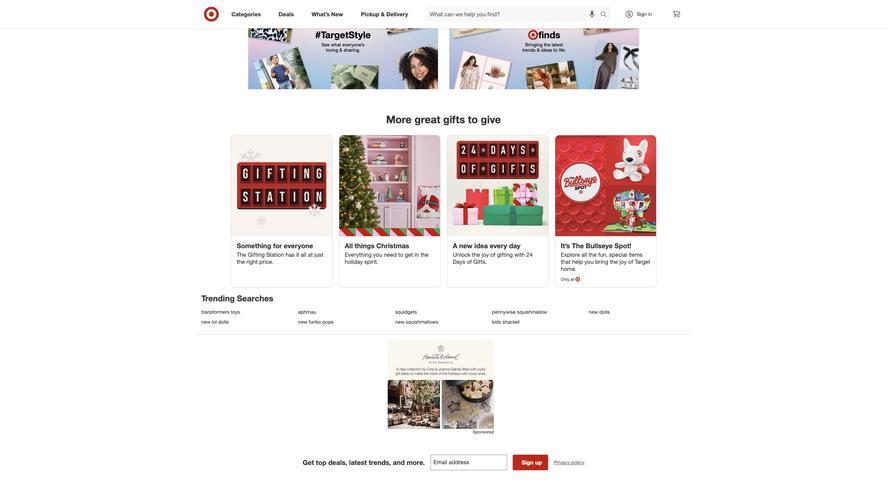 Task type: locate. For each thing, give the bounding box(es) containing it.
1 vertical spatial to
[[468, 113, 478, 126]]

search button
[[597, 6, 614, 23]]

search
[[597, 11, 614, 18]]

help
[[572, 258, 583, 265]]

1 horizontal spatial &
[[381, 10, 385, 18]]

finds
[[539, 29, 560, 41]]

you inside all things christmas everything you need to get in the holiday spirit.
[[373, 251, 382, 258]]

everyone's
[[342, 42, 364, 47]]

lol
[[212, 319, 217, 325]]

0 horizontal spatial ◎
[[528, 29, 539, 41]]

to left life.
[[554, 47, 558, 53]]

get
[[405, 251, 413, 258]]

0 vertical spatial to
[[554, 47, 558, 53]]

to left get
[[398, 251, 403, 258]]

0 horizontal spatial all
[[301, 251, 306, 258]]

bullseye
[[586, 241, 613, 250]]

trending searches
[[201, 293, 273, 303]]

1 horizontal spatial joy
[[619, 258, 627, 265]]

all
[[345, 241, 353, 250]]

◎
[[528, 29, 539, 41], [575, 277, 580, 282]]

of left target
[[628, 258, 633, 265]]

need
[[384, 251, 397, 258]]

sign inside sign in link
[[637, 11, 647, 17]]

What can we help you find? suggestions appear below search field
[[426, 6, 602, 22]]

squidgets link
[[395, 309, 488, 315]]

to
[[554, 47, 558, 53], [468, 113, 478, 126], [398, 251, 403, 258]]

the
[[544, 42, 550, 47], [421, 251, 429, 258], [472, 251, 480, 258], [589, 251, 597, 258], [237, 258, 245, 265], [610, 258, 618, 265]]

target
[[635, 258, 650, 265]]

0 vertical spatial at
[[308, 251, 313, 258]]

latest right deals,
[[349, 458, 367, 466]]

pickup
[[361, 10, 379, 18]]

1 vertical spatial sign
[[522, 459, 534, 466]]

up
[[535, 459, 542, 466]]

0 vertical spatial ◎
[[528, 29, 539, 41]]

you left the need
[[373, 251, 382, 258]]

joy
[[482, 251, 489, 258], [619, 258, 627, 265]]

bringing
[[525, 42, 543, 47]]

something for everyone the gifting station has it all at just the right price.
[[237, 241, 323, 265]]

the left right in the bottom of the page
[[237, 251, 246, 258]]

0 horizontal spatial at
[[308, 251, 313, 258]]

privacy policy
[[554, 459, 584, 465]]

loving
[[326, 47, 338, 53]]

to inside all things christmas everything you need to get in the holiday spirit.
[[398, 251, 403, 258]]

the up "explore"
[[572, 241, 584, 250]]

2 horizontal spatial &
[[537, 47, 540, 53]]

all right "explore"
[[582, 251, 587, 258]]

a new idea every day unlock the joy of gifting with 24 days of gifts.
[[453, 241, 533, 265]]

joy inside it's the bullseye spot! explore all the fun, special items that help you bring the joy of target home.
[[619, 258, 627, 265]]

sign for sign in
[[637, 11, 647, 17]]

the down the "finds"
[[544, 42, 550, 47]]

it
[[296, 251, 299, 258]]

transformers
[[201, 309, 229, 315]]

special
[[609, 251, 627, 258]]

the bullseye spot image
[[555, 135, 656, 236]]

1 horizontal spatial at
[[571, 277, 574, 282]]

sign up
[[522, 459, 542, 466]]

sign in link
[[619, 6, 663, 22]]

0 horizontal spatial sign
[[522, 459, 534, 466]]

new dolls link
[[589, 309, 682, 315]]

#targetstyle see what everyone's loving & sharing.
[[315, 29, 371, 53]]

trends,
[[369, 458, 391, 466]]

0 horizontal spatial the
[[237, 251, 246, 258]]

1 vertical spatial the
[[237, 251, 246, 258]]

sign inside sign up button
[[522, 459, 534, 466]]

sign
[[637, 11, 647, 17], [522, 459, 534, 466]]

day
[[509, 241, 520, 250]]

pennywise
[[492, 309, 516, 315]]

what
[[331, 42, 341, 47]]

2 horizontal spatial of
[[628, 258, 633, 265]]

the left right in the bottom of the page
[[237, 258, 245, 265]]

& right pickup at left top
[[381, 10, 385, 18]]

sign for sign up
[[522, 459, 534, 466]]

0 horizontal spatial to
[[398, 251, 403, 258]]

0 horizontal spatial you
[[373, 251, 382, 258]]

in inside all things christmas everything you need to get in the holiday spirit.
[[415, 251, 419, 258]]

at right only
[[571, 277, 574, 282]]

searches
[[237, 293, 273, 303]]

all
[[301, 251, 306, 258], [582, 251, 587, 258]]

new inside a new idea every day unlock the joy of gifting with 24 days of gifts.
[[459, 241, 473, 250]]

pennywise squishmallow
[[492, 309, 547, 315]]

sponsored
[[473, 429, 494, 435]]

1 horizontal spatial you
[[585, 258, 594, 265]]

0 vertical spatial latest
[[552, 42, 563, 47]]

at left just
[[308, 251, 313, 258]]

all inside it's the bullseye spot! explore all the fun, special items that help you bring the joy of target home.
[[582, 251, 587, 258]]

0 horizontal spatial dolls
[[218, 319, 229, 325]]

everything
[[345, 251, 372, 258]]

◎ up bringing
[[528, 29, 539, 41]]

0 horizontal spatial &
[[339, 47, 342, 53]]

2 horizontal spatial to
[[554, 47, 558, 53]]

fun,
[[598, 251, 608, 258]]

new for new squishmallows
[[395, 319, 404, 325]]

top
[[316, 458, 326, 466]]

funko
[[309, 319, 321, 325]]

2 all from the left
[[582, 251, 587, 258]]

0 vertical spatial dolls
[[599, 309, 610, 315]]

1 horizontal spatial all
[[582, 251, 587, 258]]

1 horizontal spatial sign
[[637, 11, 647, 17]]

what's new
[[312, 10, 343, 18]]

0 vertical spatial in
[[648, 11, 652, 17]]

the down idea
[[472, 251, 480, 258]]

new
[[459, 241, 473, 250], [589, 309, 598, 315], [201, 319, 211, 325], [298, 319, 307, 325], [395, 319, 404, 325]]

only at ◎
[[561, 277, 580, 282]]

it's the bullseye spot! explore all the fun, special items that help you bring the joy of target home.
[[561, 241, 650, 272]]

◎ right only
[[575, 277, 580, 282]]

the inside ◎ finds bringing the latest trends & ideas to life.
[[544, 42, 550, 47]]

None text field
[[431, 455, 507, 470]]

latest down the "finds"
[[552, 42, 563, 47]]

squishmallow
[[517, 309, 547, 315]]

joy down idea
[[482, 251, 489, 258]]

1 all from the left
[[301, 251, 306, 258]]

aphmau link
[[298, 309, 391, 315]]

latest
[[552, 42, 563, 47], [349, 458, 367, 466]]

0 horizontal spatial of
[[467, 258, 472, 265]]

2 vertical spatial to
[[398, 251, 403, 258]]

& left ideas
[[537, 47, 540, 53]]

0 horizontal spatial latest
[[349, 458, 367, 466]]

1 horizontal spatial latest
[[552, 42, 563, 47]]

0 horizontal spatial joy
[[482, 251, 489, 258]]

0 vertical spatial the
[[572, 241, 584, 250]]

1 horizontal spatial ◎
[[575, 277, 580, 282]]

1 horizontal spatial the
[[572, 241, 584, 250]]

0 vertical spatial sign
[[637, 11, 647, 17]]

1 vertical spatial at
[[571, 277, 574, 282]]

toys
[[231, 309, 240, 315]]

you right "help"
[[585, 258, 594, 265]]

0 horizontal spatial in
[[415, 251, 419, 258]]

& right loving
[[339, 47, 342, 53]]

joy left items on the right bottom
[[619, 258, 627, 265]]

24
[[526, 251, 533, 258]]

at
[[308, 251, 313, 258], [571, 277, 574, 282]]

of down every
[[491, 251, 495, 258]]

you
[[373, 251, 382, 258], [585, 258, 594, 265]]

bring
[[595, 258, 608, 265]]

all right it on the bottom of page
[[301, 251, 306, 258]]

trends
[[522, 47, 536, 53]]

items
[[629, 251, 643, 258]]

◎ finds bringing the latest trends & ideas to life.
[[522, 29, 566, 53]]

just
[[314, 251, 323, 258]]

latest inside ◎ finds bringing the latest trends & ideas to life.
[[552, 42, 563, 47]]

1 vertical spatial in
[[415, 251, 419, 258]]

the right get
[[421, 251, 429, 258]]

give
[[481, 113, 501, 126]]

the inside something for everyone the gifting station has it all at just the right price.
[[237, 258, 245, 265]]

of right days
[[467, 258, 472, 265]]

to left give
[[468, 113, 478, 126]]

christmas
[[376, 241, 409, 250]]



Task type: vqa. For each thing, say whether or not it's contained in the screenshot.
Well People Bio Correct Concealer - 0.3oz image
no



Task type: describe. For each thing, give the bounding box(es) containing it.
gifts.
[[473, 258, 487, 265]]

get
[[303, 458, 314, 466]]

gifts
[[443, 113, 465, 126]]

new lol dolls
[[201, 319, 229, 325]]

things
[[355, 241, 375, 250]]

more great gifts to give
[[386, 113, 501, 126]]

spot!
[[615, 241, 631, 250]]

1 vertical spatial ◎
[[575, 277, 580, 282]]

squishmallows
[[406, 319, 438, 325]]

all inside something for everyone the gifting station has it all at just the right price.
[[301, 251, 306, 258]]

new lol dolls link
[[201, 319, 294, 325]]

home.
[[561, 265, 576, 272]]

privacy policy link
[[554, 459, 584, 466]]

something
[[237, 241, 271, 250]]

idea
[[474, 241, 488, 250]]

the inside it's the bullseye spot! explore all the fun, special items that help you bring the joy of target home.
[[572, 241, 584, 250]]

a
[[453, 241, 457, 250]]

pickup & delivery
[[361, 10, 408, 18]]

new for new lol dolls
[[201, 319, 211, 325]]

life.
[[559, 47, 566, 53]]

sign in
[[637, 11, 652, 17]]

kids shacket link
[[492, 319, 585, 325]]

more
[[386, 113, 412, 126]]

deals
[[279, 10, 294, 18]]

new squishmallows link
[[395, 319, 488, 325]]

days
[[453, 258, 465, 265]]

pops
[[322, 319, 334, 325]]

that
[[561, 258, 571, 265]]

new funko pops link
[[298, 319, 391, 325]]

pennywise squishmallow link
[[492, 309, 585, 315]]

ideas
[[541, 47, 552, 53]]

advertisement region
[[388, 340, 494, 429]]

the left fun,
[[589, 251, 597, 258]]

1 vertical spatial latest
[[349, 458, 367, 466]]

new dolls
[[589, 309, 610, 315]]

the right bring
[[610, 258, 618, 265]]

categories link
[[225, 6, 270, 22]]

1 vertical spatial dolls
[[218, 319, 229, 325]]

to inside ◎ finds bringing the latest trends & ideas to life.
[[554, 47, 558, 53]]

it's
[[561, 241, 570, 250]]

deals link
[[273, 6, 303, 22]]

explore
[[561, 251, 580, 258]]

all things christmas everything you need to get in the holiday spirit.
[[345, 241, 429, 265]]

#targetstyle
[[315, 29, 371, 41]]

spirit.
[[364, 258, 378, 265]]

1 horizontal spatial dolls
[[599, 309, 610, 315]]

new squishmallows
[[395, 319, 438, 325]]

at inside something for everyone the gifting station has it all at just the right price.
[[308, 251, 313, 258]]

new for new funko pops
[[298, 319, 307, 325]]

squidgets
[[395, 309, 417, 315]]

for
[[273, 241, 282, 250]]

joy inside a new idea every day unlock the joy of gifting with 24 days of gifts.
[[482, 251, 489, 258]]

with
[[514, 251, 525, 258]]

only
[[561, 277, 569, 282]]

station
[[266, 251, 284, 258]]

you inside it's the bullseye spot! explore all the fun, special items that help you bring the joy of target home.
[[585, 258, 594, 265]]

new
[[331, 10, 343, 18]]

the inside a new idea every day unlock the joy of gifting with 24 days of gifts.
[[472, 251, 480, 258]]

right
[[246, 258, 258, 265]]

price.
[[259, 258, 273, 265]]

unlock
[[453, 251, 471, 258]]

gifting
[[497, 251, 513, 258]]

the inside something for everyone the gifting station has it all at just the right price.
[[237, 251, 246, 258]]

& inside #targetstyle see what everyone's loving & sharing.
[[339, 47, 342, 53]]

shacket
[[502, 319, 520, 325]]

pickup & delivery link
[[355, 6, 417, 22]]

every
[[490, 241, 507, 250]]

great
[[415, 113, 440, 126]]

◎ inside ◎ finds bringing the latest trends & ideas to life.
[[528, 29, 539, 41]]

& inside ◎ finds bringing the latest trends & ideas to life.
[[537, 47, 540, 53]]

see
[[322, 42, 330, 47]]

has
[[286, 251, 295, 258]]

categories
[[231, 10, 261, 18]]

new for new dolls
[[589, 309, 598, 315]]

kids shacket
[[492, 319, 520, 325]]

new funko pops
[[298, 319, 334, 325]]

delivery
[[386, 10, 408, 18]]

more.
[[407, 458, 425, 466]]

1 horizontal spatial to
[[468, 113, 478, 126]]

1 horizontal spatial in
[[648, 11, 652, 17]]

trending
[[201, 293, 235, 303]]

1 horizontal spatial of
[[491, 251, 495, 258]]

transformers toys link
[[201, 309, 294, 315]]

policy
[[571, 459, 584, 465]]

of inside it's the bullseye spot! explore all the fun, special items that help you bring the joy of target home.
[[628, 258, 633, 265]]

aphmau
[[298, 309, 316, 315]]

kids
[[492, 319, 501, 325]]

the inside all things christmas everything you need to get in the holiday spirit.
[[421, 251, 429, 258]]

sign up button
[[513, 455, 548, 470]]

get top deals, latest trends, and more.
[[303, 458, 425, 466]]

gifting station image
[[231, 135, 332, 236]]

deals,
[[328, 458, 347, 466]]

what's
[[312, 10, 330, 18]]

privacy
[[554, 459, 570, 465]]



